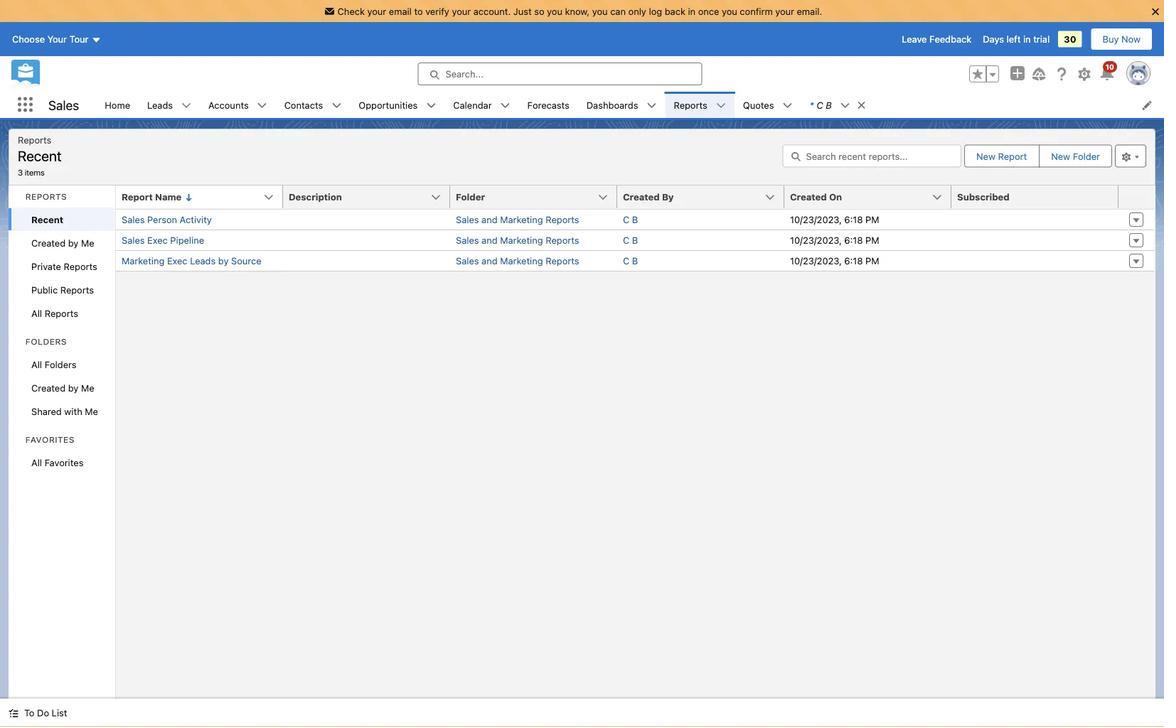 Task type: describe. For each thing, give the bounding box(es) containing it.
created by me link for private
[[9, 231, 115, 255]]

reports inside "link"
[[45, 308, 78, 319]]

do
[[37, 708, 49, 719]]

me for with
[[81, 383, 94, 393]]

report name button
[[116, 186, 283, 208]]

just
[[514, 6, 532, 16]]

marketing for sales exec pipeline
[[500, 235, 543, 246]]

reports list item
[[666, 92, 735, 118]]

choose your tour
[[12, 34, 89, 45]]

created by
[[623, 192, 674, 202]]

opportunities
[[359, 100, 418, 110]]

only
[[629, 6, 647, 16]]

created inside button
[[790, 192, 827, 202]]

contacts
[[284, 100, 323, 110]]

0 vertical spatial favorites
[[26, 435, 75, 445]]

marketing for marketing exec leads by source
[[500, 256, 543, 266]]

1 your from the left
[[367, 6, 386, 16]]

with
[[64, 406, 82, 417]]

to
[[24, 708, 35, 719]]

sales and marketing reports for marketing exec leads by source
[[456, 256, 579, 266]]

tour
[[69, 34, 89, 45]]

sales and marketing reports for sales person activity
[[456, 214, 579, 225]]

marketing exec leads by source
[[122, 256, 262, 266]]

recent link
[[9, 208, 115, 231]]

name
[[155, 192, 182, 202]]

sales and marketing reports link for sales exec pipeline
[[456, 235, 579, 246]]

on
[[829, 192, 842, 202]]

10/23/2023, 6:18 pm for sales person activity
[[790, 214, 880, 225]]

know,
[[565, 6, 590, 16]]

c b for marketing exec leads by source
[[623, 256, 638, 266]]

created by cell
[[617, 186, 793, 210]]

pm for sales person activity
[[866, 214, 880, 225]]

activity
[[180, 214, 212, 225]]

calendar
[[453, 100, 492, 110]]

log
[[649, 6, 662, 16]]

person
[[147, 214, 177, 225]]

all folders link
[[9, 353, 115, 376]]

forecasts
[[528, 100, 570, 110]]

marketing exec leads by source link
[[122, 256, 262, 266]]

can
[[611, 6, 626, 16]]

contacts list item
[[276, 92, 350, 118]]

b for sales person activity
[[632, 214, 638, 225]]

all favorites
[[31, 457, 84, 468]]

by inside grid
[[218, 256, 229, 266]]

all for all folders
[[31, 359, 42, 370]]

check
[[338, 6, 365, 16]]

text default image for calendar
[[501, 101, 510, 111]]

reports inside list item
[[674, 100, 708, 110]]

6:18 for sales person activity
[[845, 214, 863, 225]]

days
[[983, 34, 1004, 45]]

created by me for reports
[[31, 238, 94, 248]]

email
[[389, 6, 412, 16]]

3
[[18, 167, 23, 177]]

3 your from the left
[[776, 6, 795, 16]]

sales and marketing reports for sales exec pipeline
[[456, 235, 579, 246]]

10/23/2023, for sales exec pipeline
[[790, 235, 842, 246]]

0 vertical spatial in
[[688, 6, 696, 16]]

me for reports
[[81, 238, 94, 248]]

10/23/2023, for marketing exec leads by source
[[790, 256, 842, 266]]

*
[[810, 100, 814, 110]]

sales person activity
[[122, 214, 212, 225]]

2 your from the left
[[452, 6, 471, 16]]

home link
[[96, 92, 139, 118]]

leave feedback
[[902, 34, 972, 45]]

0 vertical spatial folders
[[26, 337, 67, 347]]

subscribed
[[958, 192, 1010, 202]]

choose
[[12, 34, 45, 45]]

calendar list item
[[445, 92, 519, 118]]

all reports link
[[9, 302, 115, 325]]

10/23/2023, 6:18 pm for marketing exec leads by source
[[790, 256, 880, 266]]

1 vertical spatial favorites
[[45, 457, 84, 468]]

dashboards link
[[578, 92, 647, 118]]

email.
[[797, 6, 823, 16]]

created up the shared
[[31, 383, 66, 393]]

created on cell
[[785, 186, 960, 210]]

quotes link
[[735, 92, 783, 118]]

sales exec pipeline
[[122, 235, 204, 246]]

subscribed button
[[952, 186, 1119, 208]]

feedback
[[930, 34, 972, 45]]

created on button
[[785, 186, 952, 208]]

report name
[[122, 192, 182, 202]]

exec for marketing
[[167, 256, 188, 266]]

dashboards
[[587, 100, 638, 110]]

10/23/2023, 6:18 pm for sales exec pipeline
[[790, 235, 880, 246]]

all favorites link
[[9, 451, 115, 475]]

buy now button
[[1091, 28, 1153, 51]]

once
[[698, 6, 719, 16]]

all folders
[[31, 359, 77, 370]]

description
[[289, 192, 342, 202]]

6:18 for marketing exec leads by source
[[845, 256, 863, 266]]

c for sales person activity
[[623, 214, 630, 225]]

choose your tour button
[[11, 28, 102, 51]]

description cell
[[283, 186, 459, 210]]

text default image for dashboards
[[647, 101, 657, 111]]

accounts list item
[[200, 92, 276, 118]]

dashboards list item
[[578, 92, 666, 118]]

source
[[231, 256, 262, 266]]

text default image for reports
[[716, 101, 726, 111]]

created up private
[[31, 238, 66, 248]]

home
[[105, 100, 130, 110]]

text default image for quotes
[[783, 101, 793, 111]]

public reports
[[31, 285, 94, 295]]

new folder
[[1052, 151, 1101, 161]]

all reports
[[31, 308, 78, 319]]

c inside list item
[[817, 100, 824, 110]]

new report
[[977, 151, 1027, 161]]

text default image for opportunities
[[426, 101, 436, 111]]

text default image inside report name button
[[184, 194, 193, 202]]

sales and marketing reports link for sales person activity
[[456, 214, 579, 225]]

Search recent reports... text field
[[783, 145, 962, 168]]

leads list item
[[139, 92, 200, 118]]

3 you from the left
[[722, 6, 738, 16]]

public reports link
[[9, 278, 115, 302]]

2 vertical spatial me
[[85, 406, 98, 417]]

all for all reports
[[31, 308, 42, 319]]

leave
[[902, 34, 927, 45]]

contacts link
[[276, 92, 332, 118]]

text default image for leads
[[181, 101, 191, 111]]



Task type: vqa. For each thing, say whether or not it's contained in the screenshot.
All Reports at top
yes



Task type: locate. For each thing, give the bounding box(es) containing it.
2 c b from the top
[[623, 235, 638, 246]]

3 c b link from the top
[[623, 256, 638, 266]]

leads down the pipeline
[[190, 256, 216, 266]]

check your email to verify your account. just so you know, you can only log back in once you confirm your email.
[[338, 6, 823, 16]]

1 pm from the top
[[866, 214, 880, 225]]

list
[[96, 92, 1165, 118]]

text default image inside calendar list item
[[501, 101, 510, 111]]

created by me link up private reports
[[9, 231, 115, 255]]

0 vertical spatial c b link
[[623, 214, 638, 225]]

1 vertical spatial by
[[218, 256, 229, 266]]

2 horizontal spatial your
[[776, 6, 795, 16]]

2 new from the left
[[1052, 151, 1071, 161]]

by left 'source'
[[218, 256, 229, 266]]

1 6:18 from the top
[[845, 214, 863, 225]]

favorites down shared with me
[[45, 457, 84, 468]]

1 vertical spatial sales and marketing reports
[[456, 235, 579, 246]]

new folder button
[[1040, 145, 1113, 168]]

new
[[977, 151, 996, 161], [1052, 151, 1071, 161]]

in right back
[[688, 6, 696, 16]]

leave feedback link
[[902, 34, 972, 45]]

left
[[1007, 34, 1021, 45]]

2 you from the left
[[592, 6, 608, 16]]

10/23/2023, for sales person activity
[[790, 214, 842, 225]]

all down the shared
[[31, 457, 42, 468]]

2 vertical spatial by
[[68, 383, 79, 393]]

by for all folders
[[68, 383, 79, 393]]

folder
[[1073, 151, 1101, 161], [456, 192, 485, 202]]

c b for sales person activity
[[623, 214, 638, 225]]

in right left on the top right
[[1024, 34, 1031, 45]]

1 new from the left
[[977, 151, 996, 161]]

account.
[[474, 6, 511, 16]]

1 10/23/2023, from the top
[[790, 214, 842, 225]]

0 vertical spatial by
[[68, 238, 79, 248]]

10
[[1106, 63, 1115, 71]]

quotes list item
[[735, 92, 801, 118]]

pipeline
[[170, 235, 204, 246]]

private
[[31, 261, 61, 272]]

now
[[1122, 34, 1141, 45]]

reports inside reports recent 3 items
[[18, 134, 51, 145]]

text default image inside leads list item
[[181, 101, 191, 111]]

0 horizontal spatial folder
[[456, 192, 485, 202]]

new inside button
[[1052, 151, 1071, 161]]

sales and marketing reports link for marketing exec leads by source
[[456, 256, 579, 266]]

confirm
[[740, 6, 773, 16]]

description button
[[283, 186, 450, 208]]

text default image inside opportunities list item
[[426, 101, 436, 111]]

created by me
[[31, 238, 94, 248], [31, 383, 94, 393]]

1 vertical spatial created by me
[[31, 383, 94, 393]]

1 and from the top
[[482, 214, 498, 225]]

pm for sales exec pipeline
[[866, 235, 880, 246]]

2 vertical spatial sales and marketing reports
[[456, 256, 579, 266]]

b
[[826, 100, 832, 110], [632, 214, 638, 225], [632, 235, 638, 246], [632, 256, 638, 266]]

0 horizontal spatial leads
[[147, 100, 173, 110]]

0 vertical spatial pm
[[866, 214, 880, 225]]

list
[[52, 708, 67, 719]]

so
[[534, 6, 545, 16]]

new for new folder
[[1052, 151, 1071, 161]]

search...
[[446, 69, 484, 79]]

cell
[[283, 210, 450, 230], [952, 210, 1119, 230], [283, 230, 450, 250], [952, 230, 1119, 250], [283, 250, 450, 271], [952, 250, 1119, 271]]

0 vertical spatial created by me
[[31, 238, 94, 248]]

by up the with
[[68, 383, 79, 393]]

2 horizontal spatial you
[[722, 6, 738, 16]]

reports recent 3 items
[[18, 134, 62, 177]]

actions image
[[1119, 186, 1155, 208]]

opportunities list item
[[350, 92, 445, 118]]

0 vertical spatial 10/23/2023, 6:18 pm
[[790, 214, 880, 225]]

1 all from the top
[[31, 308, 42, 319]]

folder cell
[[450, 186, 626, 210]]

verify
[[426, 6, 450, 16]]

c b link for sales person activity
[[623, 214, 638, 225]]

you
[[547, 6, 563, 16], [592, 6, 608, 16], [722, 6, 738, 16]]

text default image right calendar
[[501, 101, 510, 111]]

1 vertical spatial 10/23/2023,
[[790, 235, 842, 246]]

0 vertical spatial 10/23/2023,
[[790, 214, 842, 225]]

1 sales and marketing reports from the top
[[456, 214, 579, 225]]

me
[[81, 238, 94, 248], [81, 383, 94, 393], [85, 406, 98, 417]]

1 horizontal spatial your
[[452, 6, 471, 16]]

by for recent
[[68, 238, 79, 248]]

search... button
[[418, 63, 703, 85]]

text default image for contacts
[[332, 101, 342, 111]]

new up subscribed cell
[[1052, 151, 1071, 161]]

and for marketing exec leads by source
[[482, 256, 498, 266]]

2 vertical spatial c b
[[623, 256, 638, 266]]

0 vertical spatial sales and marketing reports link
[[456, 214, 579, 225]]

1 horizontal spatial text default image
[[501, 101, 510, 111]]

2 horizontal spatial text default image
[[647, 101, 657, 111]]

folder inside cell
[[456, 192, 485, 202]]

private reports
[[31, 261, 97, 272]]

sales exec pipeline link
[[122, 235, 204, 246]]

0 vertical spatial created by me link
[[9, 231, 115, 255]]

created by button
[[617, 186, 785, 208]]

exec down the pipeline
[[167, 256, 188, 266]]

favorites up all favorites
[[26, 435, 75, 445]]

to
[[414, 6, 423, 16]]

1 you from the left
[[547, 6, 563, 16]]

3 all from the top
[[31, 457, 42, 468]]

buy now
[[1103, 34, 1141, 45]]

leads inside grid
[[190, 256, 216, 266]]

text default image inside contacts list item
[[332, 101, 342, 111]]

new inside button
[[977, 151, 996, 161]]

10 button
[[1099, 61, 1118, 83]]

1 vertical spatial c b
[[623, 235, 638, 246]]

1 c b from the top
[[623, 214, 638, 225]]

created on
[[790, 192, 842, 202]]

2 vertical spatial sales and marketing reports link
[[456, 256, 579, 266]]

reports
[[674, 100, 708, 110], [18, 134, 51, 145], [26, 192, 67, 202], [546, 214, 579, 225], [546, 235, 579, 246], [546, 256, 579, 266], [64, 261, 97, 272], [60, 285, 94, 295], [45, 308, 78, 319]]

shared with me link
[[9, 400, 115, 423]]

2 vertical spatial all
[[31, 457, 42, 468]]

c b link for sales exec pipeline
[[623, 235, 638, 246]]

recent up items
[[18, 147, 62, 164]]

trial
[[1034, 34, 1050, 45]]

to do list button
[[0, 699, 76, 728]]

sales and marketing reports
[[456, 214, 579, 225], [456, 235, 579, 246], [456, 256, 579, 266]]

0 horizontal spatial new
[[977, 151, 996, 161]]

recent up private
[[31, 214, 63, 225]]

text default image
[[857, 100, 867, 110], [181, 101, 191, 111], [257, 101, 267, 111], [332, 101, 342, 111], [426, 101, 436, 111], [716, 101, 726, 111], [783, 101, 793, 111], [841, 101, 851, 111], [184, 194, 193, 202]]

text default image inside quotes list item
[[783, 101, 793, 111]]

report left name
[[122, 192, 153, 202]]

1 horizontal spatial in
[[1024, 34, 1031, 45]]

sales and marketing reports link
[[456, 214, 579, 225], [456, 235, 579, 246], [456, 256, 579, 266]]

grid containing report name
[[116, 186, 1155, 272]]

report
[[998, 151, 1027, 161], [122, 192, 153, 202]]

new for new report
[[977, 151, 996, 161]]

items
[[25, 167, 45, 177]]

1 horizontal spatial you
[[592, 6, 608, 16]]

days left in trial
[[983, 34, 1050, 45]]

3 and from the top
[[482, 256, 498, 266]]

1 vertical spatial me
[[81, 383, 94, 393]]

all inside "link"
[[31, 308, 42, 319]]

created left by
[[623, 192, 660, 202]]

2 vertical spatial pm
[[866, 256, 880, 266]]

your
[[367, 6, 386, 16], [452, 6, 471, 16], [776, 6, 795, 16]]

by
[[68, 238, 79, 248], [218, 256, 229, 266], [68, 383, 79, 393]]

1 c b link from the top
[[623, 214, 638, 225]]

2 vertical spatial 10/23/2023,
[[790, 256, 842, 266]]

opportunities link
[[350, 92, 426, 118]]

you left can at the right of the page
[[592, 6, 608, 16]]

2 created by me from the top
[[31, 383, 94, 393]]

subscribed cell
[[952, 186, 1128, 210]]

c b link for marketing exec leads by source
[[623, 256, 638, 266]]

1 horizontal spatial leads
[[190, 256, 216, 266]]

1 created by me link from the top
[[9, 231, 115, 255]]

2 all from the top
[[31, 359, 42, 370]]

text default image
[[501, 101, 510, 111], [647, 101, 657, 111], [9, 709, 18, 719]]

created left on
[[790, 192, 827, 202]]

text default image inside dashboards list item
[[647, 101, 657, 111]]

1 vertical spatial folder
[[456, 192, 485, 202]]

* c b
[[810, 100, 832, 110]]

buy
[[1103, 34, 1119, 45]]

shared with me
[[31, 406, 98, 417]]

1 vertical spatial 10/23/2023, 6:18 pm
[[790, 235, 880, 246]]

1 horizontal spatial report
[[998, 151, 1027, 161]]

0 vertical spatial sales and marketing reports
[[456, 214, 579, 225]]

actions cell
[[1119, 186, 1155, 210]]

3 10/23/2023, 6:18 pm from the top
[[790, 256, 880, 266]]

me right the with
[[85, 406, 98, 417]]

1 vertical spatial in
[[1024, 34, 1031, 45]]

exec down person
[[147, 235, 168, 246]]

shared
[[31, 406, 62, 417]]

your left email
[[367, 6, 386, 16]]

me up the with
[[81, 383, 94, 393]]

2 vertical spatial c b link
[[623, 256, 638, 266]]

back
[[665, 6, 686, 16]]

exec for sales
[[147, 235, 168, 246]]

text default image inside accounts list item
[[257, 101, 267, 111]]

accounts
[[209, 100, 249, 110]]

1 10/23/2023, 6:18 pm from the top
[[790, 214, 880, 225]]

c b
[[623, 214, 638, 225], [623, 235, 638, 246], [623, 256, 638, 266]]

text default image left reports link
[[647, 101, 657, 111]]

list item
[[801, 92, 873, 118]]

pm for marketing exec leads by source
[[866, 256, 880, 266]]

2 10/23/2023, from the top
[[790, 235, 842, 246]]

accounts link
[[200, 92, 257, 118]]

0 vertical spatial exec
[[147, 235, 168, 246]]

0 horizontal spatial in
[[688, 6, 696, 16]]

private reports link
[[9, 255, 115, 278]]

report up subscribed button
[[998, 151, 1027, 161]]

text default image inside to do list button
[[9, 709, 18, 719]]

0 horizontal spatial report
[[122, 192, 153, 202]]

me up private reports
[[81, 238, 94, 248]]

your
[[47, 34, 67, 45]]

you right so
[[547, 6, 563, 16]]

leads inside list item
[[147, 100, 173, 110]]

c
[[817, 100, 824, 110], [623, 214, 630, 225], [623, 235, 630, 246], [623, 256, 630, 266]]

1 horizontal spatial folder
[[1073, 151, 1101, 161]]

10/23/2023,
[[790, 214, 842, 225], [790, 235, 842, 246], [790, 256, 842, 266]]

2 pm from the top
[[866, 235, 880, 246]]

text default image for accounts
[[257, 101, 267, 111]]

2 10/23/2023, 6:18 pm from the top
[[790, 235, 880, 246]]

sales person activity link
[[122, 214, 212, 225]]

report inside button
[[998, 151, 1027, 161]]

3 sales and marketing reports link from the top
[[456, 256, 579, 266]]

public
[[31, 285, 58, 295]]

2 created by me link from the top
[[9, 376, 115, 400]]

created by me up private reports link
[[31, 238, 94, 248]]

new up subscribed
[[977, 151, 996, 161]]

2 vertical spatial 6:18
[[845, 256, 863, 266]]

0 horizontal spatial your
[[367, 6, 386, 16]]

1 vertical spatial 6:18
[[845, 235, 863, 246]]

list item containing *
[[801, 92, 873, 118]]

b for sales exec pipeline
[[632, 235, 638, 246]]

3 pm from the top
[[866, 256, 880, 266]]

3 10/23/2023, from the top
[[790, 256, 842, 266]]

3 6:18 from the top
[[845, 256, 863, 266]]

0 horizontal spatial text default image
[[9, 709, 18, 719]]

1 vertical spatial all
[[31, 359, 42, 370]]

0 vertical spatial c b
[[623, 214, 638, 225]]

0 vertical spatial folder
[[1073, 151, 1101, 161]]

3 sales and marketing reports from the top
[[456, 256, 579, 266]]

6:18
[[845, 214, 863, 225], [845, 235, 863, 246], [845, 256, 863, 266]]

marketing for sales person activity
[[500, 214, 543, 225]]

list containing home
[[96, 92, 1165, 118]]

c b for sales exec pipeline
[[623, 235, 638, 246]]

created by me link up shared with me
[[9, 376, 115, 400]]

1 vertical spatial and
[[482, 235, 498, 246]]

and
[[482, 214, 498, 225], [482, 235, 498, 246], [482, 256, 498, 266]]

1 vertical spatial c b link
[[623, 235, 638, 246]]

grid
[[116, 186, 1155, 272]]

c for marketing exec leads by source
[[623, 256, 630, 266]]

your right verify
[[452, 6, 471, 16]]

and for sales person activity
[[482, 214, 498, 225]]

2 c b link from the top
[[623, 235, 638, 246]]

1 vertical spatial pm
[[866, 235, 880, 246]]

and for sales exec pipeline
[[482, 235, 498, 246]]

report inside button
[[122, 192, 153, 202]]

1 vertical spatial created by me link
[[9, 376, 115, 400]]

3 c b from the top
[[623, 256, 638, 266]]

0 vertical spatial me
[[81, 238, 94, 248]]

0 vertical spatial recent
[[18, 147, 62, 164]]

0 horizontal spatial you
[[547, 6, 563, 16]]

0 vertical spatial leads
[[147, 100, 173, 110]]

created by me down the all folders link at the left of the page
[[31, 383, 94, 393]]

c for sales exec pipeline
[[623, 235, 630, 246]]

you right once
[[722, 6, 738, 16]]

6:18 for sales exec pipeline
[[845, 235, 863, 246]]

group
[[970, 66, 1000, 83]]

1 vertical spatial folders
[[45, 359, 77, 370]]

calendar link
[[445, 92, 501, 118]]

2 sales and marketing reports link from the top
[[456, 235, 579, 246]]

by up private reports
[[68, 238, 79, 248]]

1 vertical spatial recent
[[31, 214, 63, 225]]

marketing
[[500, 214, 543, 225], [500, 235, 543, 246], [122, 256, 165, 266], [500, 256, 543, 266]]

report name cell
[[116, 186, 292, 210]]

created by me for with
[[31, 383, 94, 393]]

1 vertical spatial exec
[[167, 256, 188, 266]]

b for marketing exec leads by source
[[632, 256, 638, 266]]

0 vertical spatial and
[[482, 214, 498, 225]]

c b link
[[623, 214, 638, 225], [623, 235, 638, 246], [623, 256, 638, 266]]

all for all favorites
[[31, 457, 42, 468]]

30
[[1064, 34, 1077, 45]]

1 vertical spatial report
[[122, 192, 153, 202]]

folders up all folders
[[26, 337, 67, 347]]

text default image inside reports list item
[[716, 101, 726, 111]]

1 created by me from the top
[[31, 238, 94, 248]]

folder button
[[450, 186, 617, 208]]

1 vertical spatial sales and marketing reports link
[[456, 235, 579, 246]]

0 vertical spatial 6:18
[[845, 214, 863, 225]]

1 horizontal spatial new
[[1052, 151, 1071, 161]]

0 vertical spatial all
[[31, 308, 42, 319]]

1 sales and marketing reports link from the top
[[456, 214, 579, 225]]

2 vertical spatial 10/23/2023, 6:18 pm
[[790, 256, 880, 266]]

0 vertical spatial report
[[998, 151, 1027, 161]]

2 and from the top
[[482, 235, 498, 246]]

to do list
[[24, 708, 67, 719]]

text default image left to
[[9, 709, 18, 719]]

new report button
[[965, 145, 1039, 167]]

leads right home
[[147, 100, 173, 110]]

all down public
[[31, 308, 42, 319]]

folders up shared with me link
[[45, 359, 77, 370]]

2 6:18 from the top
[[845, 235, 863, 246]]

your left email.
[[776, 6, 795, 16]]

by
[[662, 192, 674, 202]]

created inside 'button'
[[623, 192, 660, 202]]

1 vertical spatial leads
[[190, 256, 216, 266]]

all up the shared
[[31, 359, 42, 370]]

2 sales and marketing reports from the top
[[456, 235, 579, 246]]

exec
[[147, 235, 168, 246], [167, 256, 188, 266]]

leads link
[[139, 92, 181, 118]]

2 vertical spatial and
[[482, 256, 498, 266]]

created by me link for shared
[[9, 376, 115, 400]]



